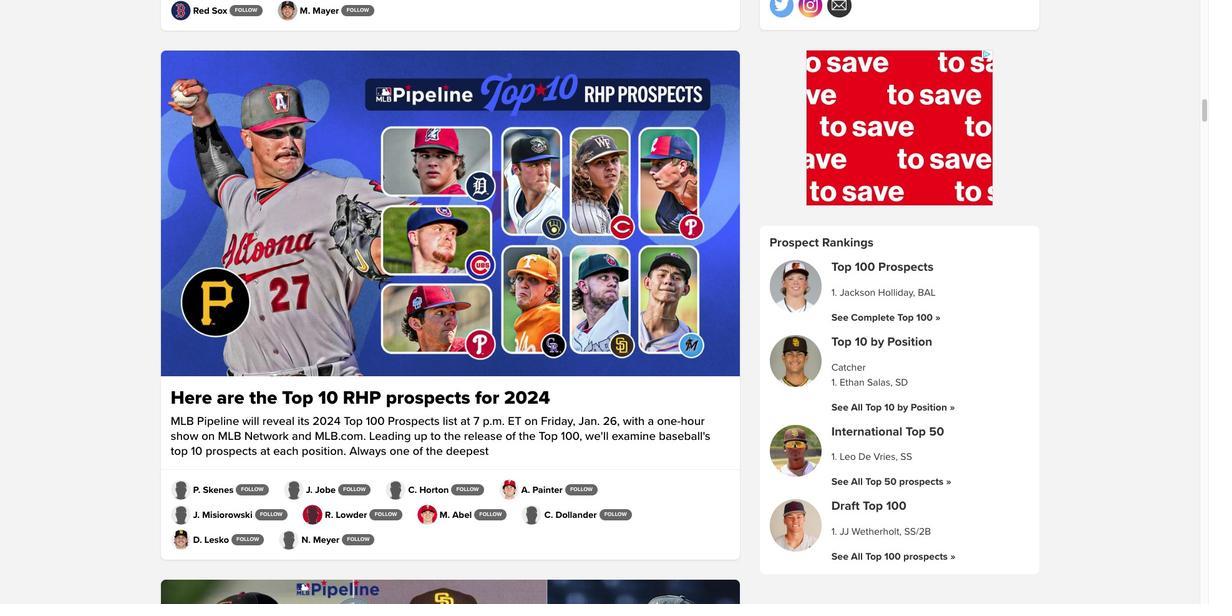 Task type: vqa. For each thing, say whether or not it's contained in the screenshot.


Task type: locate. For each thing, give the bounding box(es) containing it.
follow button up dollander on the left of the page
[[566, 484, 598, 496]]

see for international top 50
[[832, 476, 849, 489]]

3 see from the top
[[832, 476, 849, 489]]

2 vertical spatial all
[[851, 551, 863, 563]]

j. for j. jobe
[[306, 484, 313, 496]]

follow button down lowder
[[342, 534, 375, 546]]

complete
[[851, 312, 895, 324]]

0 vertical spatial 2024
[[504, 386, 550, 410]]

1 vertical spatial on
[[202, 430, 215, 444]]

a.
[[522, 484, 530, 496]]

rankings
[[823, 235, 874, 250]]

prospects up 'list'
[[386, 386, 471, 410]]

horton
[[420, 484, 449, 496]]

are
[[217, 386, 245, 410]]

0 horizontal spatial m.
[[300, 5, 310, 16]]

follow button down c. horton icon
[[370, 509, 402, 521]]

on down pipeline
[[202, 430, 215, 444]]

top up catcher
[[832, 335, 852, 350]]

position up international top 50
[[911, 401, 948, 414]]

pipeline
[[197, 415, 239, 429]]

mlb up show
[[171, 415, 194, 429]]

1 horizontal spatial 2024
[[504, 386, 550, 410]]

prospects
[[386, 386, 471, 410], [206, 445, 257, 459], [900, 476, 944, 489], [904, 551, 948, 563]]

top up mlb.com.
[[344, 415, 363, 429]]

1 horizontal spatial by
[[898, 401, 909, 414]]

1 horizontal spatial m.
[[440, 509, 450, 521]]

follow right skenes
[[241, 486, 264, 493]]

0 vertical spatial prospects
[[879, 260, 934, 275]]

prospect
[[770, 235, 819, 250]]

1 all from the top
[[851, 401, 863, 414]]

50 down see all top 10 by position »
[[930, 424, 945, 439]]

1 horizontal spatial at
[[461, 415, 471, 429]]

prospects down pipeline
[[206, 445, 257, 459]]

2 see from the top
[[832, 401, 849, 414]]

1 vertical spatial 50
[[885, 476, 897, 489]]

10 up international top 50
[[885, 401, 895, 414]]

list
[[443, 415, 458, 429]]

2024
[[504, 386, 550, 410], [313, 415, 341, 429]]

50 down the vries,
[[885, 476, 897, 489]]

top down rankings
[[832, 260, 852, 275]]

follow right lesko
[[237, 536, 259, 543]]

all down the ethan
[[851, 401, 863, 414]]

a
[[648, 415, 654, 429]]

catcher
[[832, 361, 866, 374]]

1. left the ethan
[[832, 376, 838, 389]]

mlb.com.
[[315, 430, 366, 444]]

1 vertical spatial m.
[[440, 509, 450, 521]]

at down network
[[260, 445, 270, 459]]

1 see from the top
[[832, 312, 849, 324]]

follow button for jobe
[[338, 484, 371, 496]]

prospects up up
[[388, 415, 440, 429]]

mlb
[[171, 415, 194, 429], [218, 430, 241, 444]]

see
[[832, 312, 849, 324], [832, 401, 849, 414], [832, 476, 849, 489], [832, 551, 849, 563]]

follow button for skenes
[[236, 484, 269, 496]]

0 horizontal spatial c.
[[408, 484, 417, 496]]

d.
[[193, 534, 202, 546]]

see complete top 100 »
[[832, 312, 941, 324]]

c.
[[408, 484, 417, 496], [545, 509, 553, 521]]

m. left abel
[[440, 509, 450, 521]]

on right et
[[525, 415, 538, 429]]

follow down lowder
[[347, 536, 370, 543]]

examine
[[612, 430, 656, 444]]

0 horizontal spatial 50
[[885, 476, 897, 489]]

1 vertical spatial of
[[413, 445, 423, 459]]

m. right m. mayer icon
[[300, 5, 310, 16]]

0 vertical spatial at
[[461, 415, 471, 429]]

jobe
[[315, 484, 336, 496]]

see down jackson
[[832, 312, 849, 324]]

1. left leo
[[832, 451, 838, 464]]

d. lesko
[[193, 534, 229, 546]]

top 10 by position
[[832, 335, 933, 350]]

0 vertical spatial mlb
[[171, 415, 194, 429]]

follow right abel
[[480, 511, 502, 518]]

1 1. from the top
[[832, 287, 838, 299]]

1 horizontal spatial j.
[[306, 484, 313, 496]]

mlb down pipeline
[[218, 430, 241, 444]]

follow up n. meyer icon
[[260, 511, 283, 518]]

of
[[506, 430, 516, 444], [413, 445, 423, 459]]

see all top 50 prospects »
[[832, 476, 952, 489]]

1 vertical spatial j.
[[193, 509, 200, 521]]

follow button for misiorowski
[[255, 509, 288, 521]]

red
[[193, 5, 210, 16]]

lesko
[[204, 534, 229, 546]]

1 vertical spatial all
[[851, 476, 863, 489]]

see for draft top 100
[[832, 551, 849, 563]]

follow right "mayer"
[[347, 7, 369, 14]]

2 all from the top
[[851, 476, 863, 489]]

pipeline podcast goes international, dives into new rankings image
[[161, 580, 740, 604]]

j. right j. misiorowski icon
[[193, 509, 200, 521]]

0 horizontal spatial of
[[413, 445, 423, 459]]

all down de
[[851, 476, 863, 489]]

follow button up lowder
[[338, 484, 371, 496]]

follow for j. misiorowski
[[260, 511, 283, 518]]

by down sd
[[898, 401, 909, 414]]

10 left the rhp
[[318, 386, 338, 410]]

abel
[[453, 509, 472, 521]]

position down see complete top 100 » at the bottom right of page
[[888, 335, 933, 350]]

one-
[[658, 415, 681, 429]]

a. painter
[[522, 484, 563, 496]]

m. abel
[[440, 509, 472, 521]]

0 horizontal spatial at
[[260, 445, 270, 459]]

of down up
[[413, 445, 423, 459]]

top down holliday, at the right of page
[[898, 312, 914, 324]]

follow right dollander on the left of the page
[[605, 511, 627, 518]]

follow for m. abel
[[480, 511, 502, 518]]

top up its
[[282, 386, 313, 410]]

position
[[888, 335, 933, 350], [911, 401, 948, 414]]

100 down 1. jj wetherholt, ss/2b
[[885, 551, 901, 563]]

a. painter link
[[499, 480, 563, 500]]

follow button right sox
[[230, 5, 263, 16]]

international top 50
[[832, 424, 945, 439]]

follow right sox
[[235, 7, 258, 14]]

always
[[349, 445, 387, 459]]

see down the ethan
[[832, 401, 849, 414]]

the down "to"
[[426, 445, 443, 459]]

0 vertical spatial all
[[851, 401, 863, 414]]

at
[[461, 415, 471, 429], [260, 445, 270, 459]]

1. left jackson
[[832, 287, 838, 299]]

by
[[871, 335, 885, 350], [898, 401, 909, 414]]

follow
[[235, 7, 258, 14], [347, 7, 369, 14], [241, 486, 264, 493], [343, 486, 366, 493], [457, 486, 479, 493], [571, 486, 593, 493], [260, 511, 283, 518], [375, 511, 397, 518], [480, 511, 502, 518], [605, 511, 627, 518], [237, 536, 259, 543], [347, 536, 370, 543]]

0 vertical spatial on
[[525, 415, 538, 429]]

follow button for dollander
[[600, 509, 632, 521]]

friday,
[[541, 415, 576, 429]]

2 1. from the top
[[832, 376, 838, 389]]

d. lesko image
[[171, 530, 191, 550]]

m. for m. mayer
[[300, 5, 310, 16]]

0 vertical spatial j.
[[306, 484, 313, 496]]

n. meyer link
[[279, 530, 340, 550]]

1. jackson holliday, bal
[[832, 287, 936, 299]]

0 horizontal spatial j.
[[193, 509, 200, 521]]

here are the top 10 rhp prospects for 2024 image
[[161, 51, 740, 376]]

2024 up et
[[504, 386, 550, 410]]

n. meyer image
[[279, 530, 299, 550]]

100 up leading
[[366, 415, 385, 429]]

follow button right dollander on the left of the page
[[600, 509, 632, 521]]

follow down c. horton icon
[[375, 511, 397, 518]]

m. mayer image
[[278, 1, 297, 21]]

c. right the c. dollander icon
[[545, 509, 553, 521]]

follow button right lesko
[[232, 534, 264, 546]]

0 horizontal spatial prospects
[[388, 415, 440, 429]]

follow button up n. meyer icon
[[255, 509, 288, 521]]

follow up abel
[[457, 486, 479, 493]]

4 see from the top
[[832, 551, 849, 563]]

see down jj
[[832, 551, 849, 563]]

1 vertical spatial at
[[260, 445, 270, 459]]

by down complete at the bottom right of the page
[[871, 335, 885, 350]]

j. misiorowski image
[[171, 505, 191, 525]]

10
[[855, 335, 868, 350], [318, 386, 338, 410], [885, 401, 895, 414], [191, 445, 203, 459]]

jan.
[[579, 415, 600, 429]]

wetherholt,
[[852, 526, 902, 538]]

follow up lowder
[[343, 486, 366, 493]]

follow button right abel
[[475, 509, 507, 521]]

m.
[[300, 5, 310, 16], [440, 509, 450, 521]]

at left 7
[[461, 415, 471, 429]]

100
[[855, 260, 876, 275], [917, 312, 933, 324], [366, 415, 385, 429], [887, 499, 907, 514], [885, 551, 901, 563]]

follow button up abel
[[452, 484, 484, 496]]

c. for c. horton
[[408, 484, 417, 496]]

1. inside catcher 1. ethan salas, sd
[[832, 376, 838, 389]]

of down et
[[506, 430, 516, 444]]

follow button for horton
[[452, 484, 484, 496]]

top up ss
[[906, 424, 926, 439]]

3 all from the top
[[851, 551, 863, 563]]

twitter image
[[774, 0, 789, 13]]

follow button for lesko
[[232, 534, 264, 546]]

vries,
[[874, 451, 898, 464]]

1 horizontal spatial c.
[[545, 509, 553, 521]]

1 vertical spatial position
[[911, 401, 948, 414]]

see all top 100 prospects » link
[[832, 551, 956, 563]]

0 vertical spatial m.
[[300, 5, 310, 16]]

0 horizontal spatial mlb
[[171, 415, 194, 429]]

prospects up holliday, at the right of page
[[879, 260, 934, 275]]

follow for a. painter
[[571, 486, 593, 493]]

100 inside here are the top 10 rhp prospects for 2024 mlb pipeline will reveal its 2024 top 100 prospects list at 7 p.m. et on friday, jan. 26, with a one-hour show on mlb network and mlb.com. leading up to the release of the top 100, we'll examine baseball's top 10 prospects at each position. always one of the deepest
[[366, 415, 385, 429]]

1 horizontal spatial mlb
[[218, 430, 241, 444]]

all down "wetherholt,"
[[851, 551, 863, 563]]

see up draft
[[832, 476, 849, 489]]

follow button for mayer
[[342, 5, 374, 16]]

network
[[244, 430, 289, 444]]

4 1. from the top
[[832, 526, 838, 538]]

0 vertical spatial c.
[[408, 484, 417, 496]]

1 vertical spatial 2024
[[313, 415, 341, 429]]

c. horton
[[408, 484, 449, 496]]

0 vertical spatial by
[[871, 335, 885, 350]]

1. leo de vries, ss
[[832, 451, 913, 464]]

the
[[249, 386, 277, 410], [444, 430, 461, 444], [519, 430, 536, 444], [426, 445, 443, 459]]

follow button right "mayer"
[[342, 5, 374, 16]]

1 horizontal spatial prospects
[[879, 260, 934, 275]]

c. right c. horton icon
[[408, 484, 417, 496]]

j. right j. jobe icon
[[306, 484, 313, 496]]

see for top 100 prospects
[[832, 312, 849, 324]]

1 vertical spatial c.
[[545, 509, 553, 521]]

deepest
[[446, 445, 489, 459]]

follow button for painter
[[566, 484, 598, 496]]

the down 'list'
[[444, 430, 461, 444]]

follow button right skenes
[[236, 484, 269, 496]]

0 vertical spatial of
[[506, 430, 516, 444]]

follow for d. lesko
[[237, 536, 259, 543]]

1 vertical spatial prospects
[[388, 415, 440, 429]]

1 horizontal spatial 50
[[930, 424, 945, 439]]

0 vertical spatial 50
[[930, 424, 945, 439]]

see all top 50 prospects » link
[[832, 476, 952, 489]]

show
[[171, 430, 199, 444]]

sox
[[212, 5, 227, 16]]

3 1. from the top
[[832, 451, 838, 464]]

here are the top 10 rhp prospects for 2024 link
[[171, 386, 730, 410]]

2024 up mlb.com.
[[313, 415, 341, 429]]

c. inside "link"
[[545, 509, 553, 521]]

see complete top 100 » link
[[832, 312, 941, 324]]

meyer
[[313, 534, 340, 546]]

j. for j. misiorowski
[[193, 509, 200, 521]]

painter
[[533, 484, 563, 496]]

100,
[[561, 430, 583, 444]]

follow up dollander on the left of the page
[[571, 486, 593, 493]]

1 horizontal spatial on
[[525, 415, 538, 429]]

1. left jj
[[832, 526, 838, 538]]



Task type: describe. For each thing, give the bounding box(es) containing it.
position.
[[302, 445, 346, 459]]

d. lesko link
[[171, 530, 229, 550]]

1. for top 100 prospects
[[832, 287, 838, 299]]

follow button for meyer
[[342, 534, 375, 546]]

for
[[475, 386, 500, 410]]

1 vertical spatial by
[[898, 401, 909, 414]]

10 right top
[[191, 445, 203, 459]]

prospects down 'ss/2b'
[[904, 551, 948, 563]]

draft
[[832, 499, 860, 514]]

instagram image
[[803, 0, 818, 13]]

0 vertical spatial position
[[888, 335, 933, 350]]

1. jj wetherholt, ss/2b
[[832, 526, 932, 538]]

follow for j. jobe
[[343, 486, 366, 493]]

reveal
[[262, 415, 295, 429]]

1. for draft top 100
[[832, 526, 838, 538]]

follow for m. mayer
[[347, 7, 369, 14]]

draft top 100
[[832, 499, 907, 514]]

1 horizontal spatial of
[[506, 430, 516, 444]]

sd
[[896, 376, 909, 389]]

top up draft top 100
[[866, 476, 882, 489]]

100 down see all top 50 prospects »
[[887, 499, 907, 514]]

skenes
[[203, 484, 234, 496]]

catcher 1. ethan salas, sd
[[832, 361, 909, 389]]

release
[[464, 430, 503, 444]]

follow button for sox
[[230, 5, 263, 16]]

all for draft
[[851, 551, 863, 563]]

see all top 10 by position »
[[832, 401, 956, 414]]

mayer
[[313, 5, 339, 16]]

prospect rankings
[[770, 235, 874, 250]]

c. dollander
[[545, 509, 597, 521]]

prospects inside here are the top 10 rhp prospects for 2024 mlb pipeline will reveal its 2024 top 100 prospects list at 7 p.m. et on friday, jan. 26, with a one-hour show on mlb network and mlb.com. leading up to the release of the top 100, we'll examine baseball's top 10 prospects at each position. always one of the deepest
[[388, 415, 440, 429]]

n.
[[302, 534, 311, 546]]

leo
[[840, 451, 856, 464]]

email image
[[832, 0, 847, 13]]

100 up jackson
[[855, 260, 876, 275]]

m. mayer link
[[278, 1, 339, 21]]

red sox link
[[171, 1, 227, 21]]

de
[[859, 451, 872, 464]]

one
[[390, 445, 410, 459]]

here are the top 10 rhp prospects for 2024 mlb pipeline will reveal its 2024 top 100 prospects list at 7 p.m. et on friday, jan. 26, with a one-hour show on mlb network and mlb.com. leading up to the release of the top 100, we'll examine baseball's top 10 prospects at each position. always one of the deepest
[[171, 386, 711, 459]]

hour
[[681, 415, 705, 429]]

international
[[832, 424, 903, 439]]

follow button for lowder
[[370, 509, 402, 521]]

r. lowder link
[[303, 505, 367, 525]]

red sox
[[193, 5, 227, 16]]

rhp
[[343, 386, 381, 410]]

j. jobe image
[[284, 480, 304, 500]]

jj
[[840, 526, 850, 538]]

100 down bal
[[917, 312, 933, 324]]

c. horton link
[[386, 480, 449, 500]]

r.
[[325, 509, 334, 521]]

to
[[431, 430, 441, 444]]

j. misiorowski
[[193, 509, 253, 521]]

follow for n. meyer
[[347, 536, 370, 543]]

j. jobe
[[306, 484, 336, 496]]

follow for red sox
[[235, 7, 258, 14]]

top down friday,
[[539, 430, 558, 444]]

m. abel image
[[417, 505, 437, 525]]

holliday,
[[879, 287, 916, 299]]

7
[[474, 415, 480, 429]]

m. abel link
[[417, 505, 472, 525]]

follow for c. horton
[[457, 486, 479, 493]]

p. skenes link
[[171, 480, 234, 500]]

p. skenes image
[[171, 480, 191, 500]]

we'll
[[586, 430, 609, 444]]

follow for p. skenes
[[241, 486, 264, 493]]

1. for international top 50
[[832, 451, 838, 464]]

r. lowder
[[325, 509, 367, 521]]

follow for r. lowder
[[375, 511, 397, 518]]

its
[[298, 415, 310, 429]]

each
[[273, 445, 299, 459]]

misiorowski
[[202, 509, 253, 521]]

j. misiorowski link
[[171, 505, 253, 525]]

follow button for abel
[[475, 509, 507, 521]]

top down "wetherholt,"
[[866, 551, 882, 563]]

all for international
[[851, 476, 863, 489]]

jackson
[[840, 287, 876, 299]]

26,
[[603, 415, 620, 429]]

j. jobe link
[[284, 480, 336, 500]]

and
[[292, 430, 312, 444]]

prospects down ss
[[900, 476, 944, 489]]

the down et
[[519, 430, 536, 444]]

see all top 100 prospects »
[[832, 551, 956, 563]]

n. meyer
[[302, 534, 340, 546]]

ethan
[[840, 376, 865, 389]]

p.m.
[[483, 415, 505, 429]]

follow for c. dollander
[[605, 511, 627, 518]]

here
[[171, 386, 212, 410]]

will
[[242, 415, 259, 429]]

top 100 prospects
[[832, 260, 934, 275]]

ss
[[901, 451, 913, 464]]

10 down complete at the bottom right of the page
[[855, 335, 868, 350]]

m. for m. abel
[[440, 509, 450, 521]]

baseball's
[[659, 430, 711, 444]]

r. lowder image
[[303, 505, 323, 525]]

see all top 10 by position » link
[[832, 401, 956, 414]]

et
[[508, 415, 522, 429]]

bal
[[918, 287, 936, 299]]

top up "wetherholt,"
[[863, 499, 884, 514]]

a. painter image
[[499, 480, 519, 500]]

c. horton image
[[386, 480, 406, 500]]

0 horizontal spatial on
[[202, 430, 215, 444]]

c. for c. dollander
[[545, 509, 553, 521]]

dollander
[[556, 509, 597, 521]]

1 vertical spatial mlb
[[218, 430, 241, 444]]

c. dollander link
[[522, 505, 597, 525]]

top up "international"
[[866, 401, 882, 414]]

m. mayer
[[300, 5, 339, 16]]

leading
[[369, 430, 411, 444]]

red sox image
[[171, 1, 191, 21]]

all for top
[[851, 401, 863, 414]]

advertisement element
[[806, 50, 993, 206]]

0 horizontal spatial 2024
[[313, 415, 341, 429]]

0 horizontal spatial by
[[871, 335, 885, 350]]

with
[[623, 415, 645, 429]]

top
[[171, 445, 188, 459]]

c. dollander image
[[522, 505, 542, 525]]

see for top 10 by position
[[832, 401, 849, 414]]

the up will
[[249, 386, 277, 410]]

p. skenes
[[193, 484, 234, 496]]

salas,
[[868, 376, 893, 389]]



